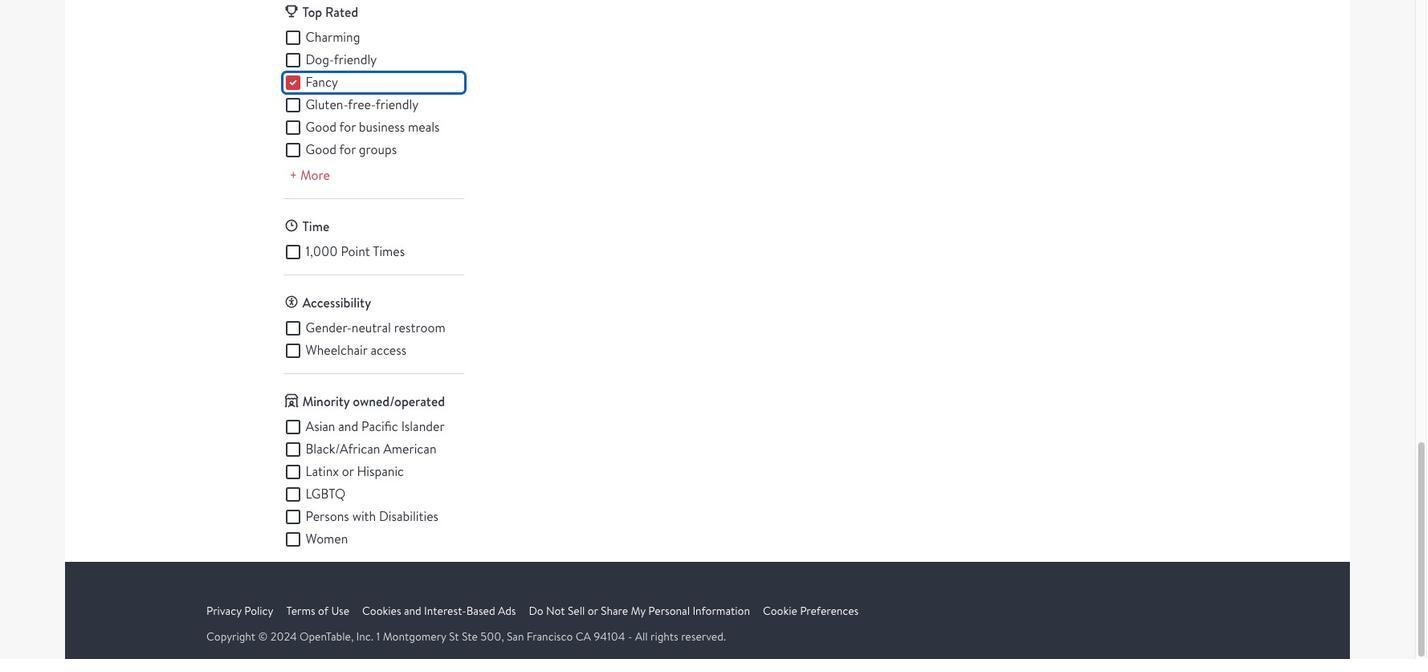 Task type: describe. For each thing, give the bounding box(es) containing it.
persons with disabilities
[[306, 508, 439, 525]]

good for business meals
[[306, 119, 440, 135]]

interest-
[[424, 604, 467, 618]]

+
[[290, 167, 297, 184]]

asian and pacific islander
[[306, 418, 445, 435]]

minority
[[303, 393, 350, 410]]

fancy
[[306, 74, 338, 90]]

restroom
[[394, 319, 446, 336]]

information
[[693, 604, 751, 618]]

personal
[[649, 604, 690, 618]]

terms
[[287, 604, 316, 618]]

latinx
[[306, 463, 339, 480]]

privacy
[[207, 604, 242, 618]]

ste
[[462, 630, 478, 644]]

1,000 point times
[[306, 243, 405, 260]]

cookie
[[763, 604, 798, 618]]

inc.
[[356, 630, 374, 644]]

gluten-
[[306, 96, 348, 113]]

times
[[373, 243, 405, 260]]

business
[[359, 119, 405, 135]]

rated
[[325, 3, 359, 21]]

meals
[[408, 119, 440, 135]]

policy
[[244, 604, 274, 618]]

opentable,
[[300, 630, 354, 644]]

ads
[[498, 604, 516, 618]]

my
[[631, 604, 646, 618]]

©
[[258, 630, 268, 644]]

asian
[[306, 418, 335, 435]]

st
[[449, 630, 459, 644]]

cookies
[[362, 604, 401, 618]]

-
[[628, 630, 633, 644]]

accessibility group
[[283, 319, 464, 360]]

share
[[601, 604, 628, 618]]

accessibility
[[303, 294, 371, 311]]

privacy policy button
[[207, 602, 274, 621]]

cookie preferences button
[[763, 602, 859, 621]]

privacy policy
[[207, 604, 274, 618]]

neutral
[[352, 319, 391, 336]]

good for good for business meals
[[306, 119, 337, 135]]

good for good for groups
[[306, 141, 337, 158]]

94104
[[594, 630, 626, 644]]

minority owned/operated
[[303, 393, 445, 410]]

time
[[303, 217, 330, 235]]

terms of use button
[[287, 602, 350, 621]]

top rated
[[303, 3, 359, 21]]

500,
[[481, 630, 504, 644]]

1,000
[[306, 243, 338, 260]]

and for cookies
[[404, 604, 422, 618]]

persons
[[306, 508, 349, 525]]

pacific
[[362, 418, 398, 435]]

and for asian
[[339, 418, 359, 435]]

with
[[352, 508, 376, 525]]

copyright
[[207, 630, 256, 644]]

do not sell or share my personal information button
[[529, 602, 751, 621]]



Task type: locate. For each thing, give the bounding box(es) containing it.
good
[[306, 119, 337, 135], [306, 141, 337, 158]]

preferences
[[800, 604, 859, 618]]

good up more
[[306, 141, 337, 158]]

gender-neutral restroom
[[306, 319, 446, 336]]

gender-
[[306, 319, 352, 336]]

charming
[[306, 29, 360, 45]]

latinx or hispanic
[[306, 463, 404, 480]]

0 vertical spatial or
[[342, 463, 354, 480]]

all
[[635, 630, 648, 644]]

top rated group
[[283, 28, 464, 160]]

0 horizontal spatial or
[[342, 463, 354, 480]]

point
[[341, 243, 370, 260]]

for left groups
[[339, 141, 356, 158]]

good down gluten-
[[306, 119, 337, 135]]

reserved.
[[682, 630, 727, 644]]

francisco
[[527, 630, 573, 644]]

sell
[[568, 604, 585, 618]]

friendly up business
[[376, 96, 419, 113]]

0 vertical spatial and
[[339, 418, 359, 435]]

groups
[[359, 141, 397, 158]]

+ more button
[[283, 166, 337, 185]]

do
[[529, 604, 544, 618]]

or down black/african on the left bottom
[[342, 463, 354, 480]]

and up black/african on the left bottom
[[339, 418, 359, 435]]

1 horizontal spatial and
[[404, 604, 422, 618]]

0 vertical spatial good
[[306, 119, 337, 135]]

free-
[[348, 96, 376, 113]]

wheelchair
[[306, 342, 368, 359]]

1 for from the top
[[339, 119, 356, 135]]

not
[[546, 604, 565, 618]]

or
[[342, 463, 354, 480], [588, 604, 598, 618]]

or inside group
[[342, 463, 354, 480]]

and inside minority owned/operated group
[[339, 418, 359, 435]]

2 good from the top
[[306, 141, 337, 158]]

for up the good for groups
[[339, 119, 356, 135]]

terms of use
[[287, 604, 350, 618]]

0 vertical spatial friendly
[[334, 51, 377, 68]]

for for groups
[[339, 141, 356, 158]]

dog-friendly
[[306, 51, 377, 68]]

more
[[300, 167, 330, 184]]

or inside button
[[588, 604, 598, 618]]

1 vertical spatial and
[[404, 604, 422, 618]]

use
[[331, 604, 350, 618]]

copyright © 2024 opentable, inc. 1 montgomery st ste 500, san francisco ca 94104 - all rights reserved.
[[207, 630, 727, 644]]

hispanic
[[357, 463, 404, 480]]

for for business
[[339, 119, 356, 135]]

2024
[[271, 630, 297, 644]]

american
[[383, 441, 437, 458]]

wheelchair access
[[306, 342, 407, 359]]

good for groups
[[306, 141, 397, 158]]

1 horizontal spatial or
[[588, 604, 598, 618]]

owned/operated
[[353, 393, 445, 410]]

black/african american
[[306, 441, 437, 458]]

do not sell or share my personal information
[[529, 604, 751, 618]]

of
[[318, 604, 329, 618]]

and up montgomery
[[404, 604, 422, 618]]

lgbtq
[[306, 486, 346, 503]]

ca
[[576, 630, 591, 644]]

0 vertical spatial for
[[339, 119, 356, 135]]

2 for from the top
[[339, 141, 356, 158]]

and inside button
[[404, 604, 422, 618]]

or right sell
[[588, 604, 598, 618]]

montgomery
[[383, 630, 447, 644]]

gluten-free-friendly
[[306, 96, 419, 113]]

rights
[[651, 630, 679, 644]]

friendly down 'charming' at the left top of page
[[334, 51, 377, 68]]

top
[[303, 3, 322, 21]]

based
[[467, 604, 495, 618]]

for
[[339, 119, 356, 135], [339, 141, 356, 158]]

friendly
[[334, 51, 377, 68], [376, 96, 419, 113]]

dog-
[[306, 51, 334, 68]]

minority owned/operated group
[[283, 418, 464, 549]]

cookies and interest-based ads button
[[362, 602, 516, 621]]

1
[[377, 630, 380, 644]]

black/african
[[306, 441, 380, 458]]

0 horizontal spatial and
[[339, 418, 359, 435]]

1 vertical spatial for
[[339, 141, 356, 158]]

1 vertical spatial friendly
[[376, 96, 419, 113]]

1 vertical spatial or
[[588, 604, 598, 618]]

1 good from the top
[[306, 119, 337, 135]]

1 vertical spatial good
[[306, 141, 337, 158]]

san
[[507, 630, 524, 644]]

women
[[306, 531, 348, 548]]

access
[[371, 342, 407, 359]]

and
[[339, 418, 359, 435], [404, 604, 422, 618]]

+ more
[[290, 167, 330, 184]]

cookies and interest-based ads
[[362, 604, 516, 618]]

cookie preferences
[[763, 604, 859, 618]]

disabilities
[[379, 508, 439, 525]]

islander
[[402, 418, 445, 435]]



Task type: vqa. For each thing, say whether or not it's contained in the screenshot.
The The
no



